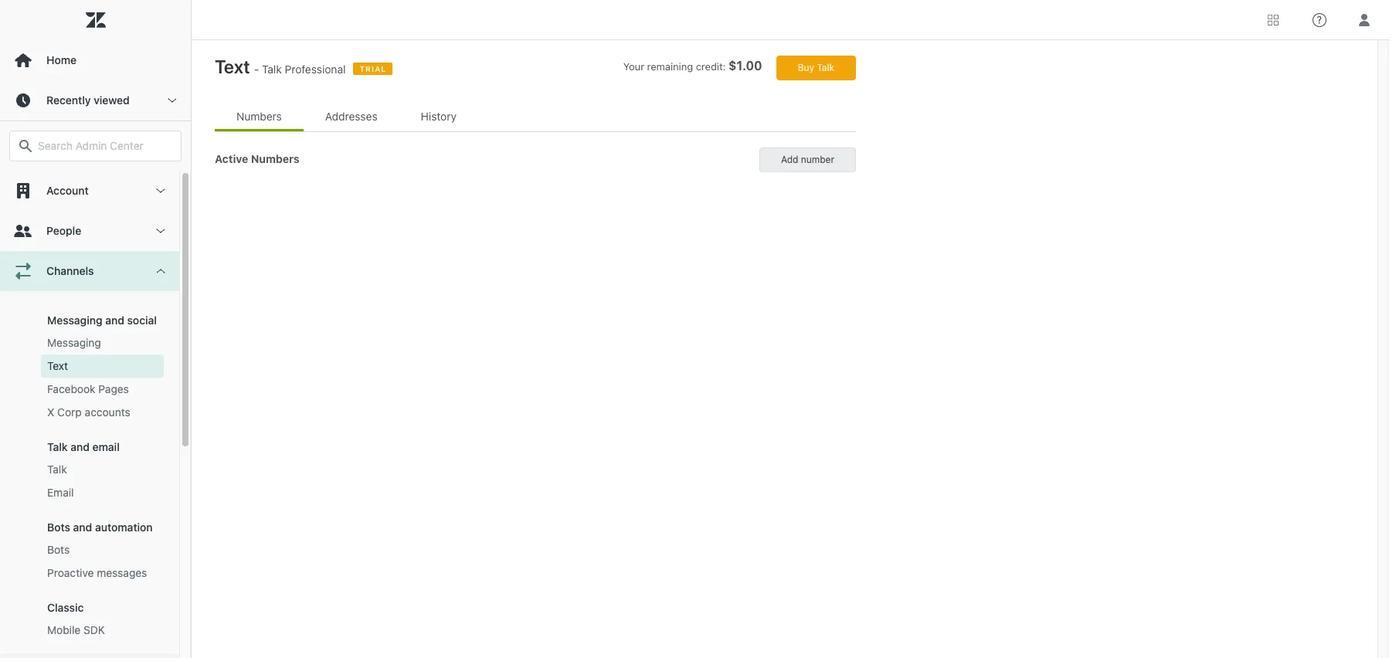 Task type: describe. For each thing, give the bounding box(es) containing it.
accounts
[[85, 406, 130, 419]]

account
[[46, 184, 89, 197]]

help image
[[1313, 13, 1327, 27]]

x corp accounts
[[47, 406, 130, 419]]

account button
[[0, 171, 179, 211]]

x corp accounts element
[[47, 405, 130, 420]]

talk element
[[47, 462, 67, 477]]

mobile sdk element
[[47, 623, 105, 638]]

messaging link
[[41, 331, 164, 355]]

email
[[47, 486, 74, 499]]

channels group
[[0, 291, 179, 654]]

talk and email
[[47, 440, 120, 454]]

corp
[[57, 406, 82, 419]]

sdk
[[83, 623, 105, 637]]

talk and email element
[[47, 440, 120, 454]]

talk link
[[41, 458, 164, 481]]

text link
[[41, 355, 164, 378]]

proactive messages link
[[41, 562, 164, 585]]

facebook pages
[[47, 382, 129, 396]]

and for talk
[[70, 440, 90, 454]]

email link
[[41, 481, 164, 504]]

bots and automation element
[[47, 521, 153, 534]]

email
[[92, 440, 120, 454]]

facebook
[[47, 382, 96, 396]]

classic element
[[47, 601, 84, 614]]

mobile sdk link
[[41, 619, 164, 642]]

bots link
[[41, 538, 164, 562]]

channels button
[[0, 251, 179, 291]]

messaging element
[[47, 335, 101, 351]]

classic
[[47, 601, 84, 614]]

social
[[127, 314, 157, 327]]

bots and automation
[[47, 521, 153, 534]]

messaging and social element
[[47, 314, 157, 327]]



Task type: locate. For each thing, give the bounding box(es) containing it.
and
[[105, 314, 124, 327], [70, 440, 90, 454], [73, 521, 92, 534]]

tree item containing channels
[[0, 251, 179, 654]]

talk for talk and email
[[47, 440, 68, 454]]

recently viewed
[[46, 93, 130, 107]]

bots element
[[47, 542, 70, 558]]

talk for talk
[[47, 463, 67, 476]]

home button
[[0, 40, 191, 80]]

2 messaging from the top
[[47, 336, 101, 349]]

talk
[[47, 440, 68, 454], [47, 463, 67, 476]]

text element
[[47, 358, 68, 374]]

tree
[[0, 171, 191, 658]]

0 vertical spatial and
[[105, 314, 124, 327]]

and for bots
[[73, 521, 92, 534]]

Search Admin Center field
[[38, 139, 172, 153]]

messaging up messaging "element"
[[47, 314, 102, 327]]

and for messaging
[[105, 314, 124, 327]]

messages
[[97, 566, 147, 579]]

and up the messaging link
[[105, 314, 124, 327]]

2 vertical spatial and
[[73, 521, 92, 534]]

0 vertical spatial talk
[[47, 440, 68, 454]]

bots for bots
[[47, 543, 70, 556]]

user menu image
[[1354, 10, 1374, 30]]

x
[[47, 406, 54, 419]]

proactive messages
[[47, 566, 147, 579]]

messaging up text
[[47, 336, 101, 349]]

talk up email at the left
[[47, 463, 67, 476]]

recently
[[46, 93, 91, 107]]

2 bots from the top
[[47, 543, 70, 556]]

1 talk from the top
[[47, 440, 68, 454]]

bots for bots and automation
[[47, 521, 70, 534]]

tree inside primary element
[[0, 171, 191, 658]]

bots up bots element
[[47, 521, 70, 534]]

1 vertical spatial and
[[70, 440, 90, 454]]

bots
[[47, 521, 70, 534], [47, 543, 70, 556]]

x corp accounts link
[[41, 401, 164, 424]]

1 vertical spatial messaging
[[47, 336, 101, 349]]

2 talk from the top
[[47, 463, 67, 476]]

recently viewed button
[[0, 80, 191, 121]]

automation
[[95, 521, 153, 534]]

1 bots from the top
[[47, 521, 70, 534]]

messaging for messaging and social
[[47, 314, 102, 327]]

and up bots "link"
[[73, 521, 92, 534]]

people
[[46, 224, 81, 237]]

people button
[[0, 211, 179, 251]]

home
[[46, 53, 77, 66]]

1 messaging from the top
[[47, 314, 102, 327]]

messaging for messaging
[[47, 336, 101, 349]]

facebook pages link
[[41, 378, 164, 401]]

1 vertical spatial bots
[[47, 543, 70, 556]]

proactive messages element
[[47, 566, 147, 581]]

0 vertical spatial messaging
[[47, 314, 102, 327]]

pages
[[98, 382, 129, 396]]

messaging
[[47, 314, 102, 327], [47, 336, 101, 349]]

tree containing account
[[0, 171, 191, 658]]

tree item
[[0, 251, 179, 654]]

None search field
[[2, 131, 189, 161]]

messaging and social
[[47, 314, 157, 327]]

and left email
[[70, 440, 90, 454]]

zendesk products image
[[1268, 14, 1279, 25]]

mobile
[[47, 623, 81, 637]]

viewed
[[94, 93, 130, 107]]

0 vertical spatial bots
[[47, 521, 70, 534]]

bots up proactive
[[47, 543, 70, 556]]

mobile sdk
[[47, 623, 105, 637]]

facebook pages element
[[47, 382, 129, 397]]

bots inside "link"
[[47, 543, 70, 556]]

primary element
[[0, 0, 192, 658]]

proactive
[[47, 566, 94, 579]]

none search field inside primary element
[[2, 131, 189, 161]]

email element
[[47, 485, 74, 501]]

talk up talk element
[[47, 440, 68, 454]]

talk inside talk link
[[47, 463, 67, 476]]

text
[[47, 359, 68, 372]]

tree item inside primary element
[[0, 251, 179, 654]]

channels
[[46, 264, 94, 277]]

1 vertical spatial talk
[[47, 463, 67, 476]]



Task type: vqa. For each thing, say whether or not it's contained in the screenshot.
Classic element
yes



